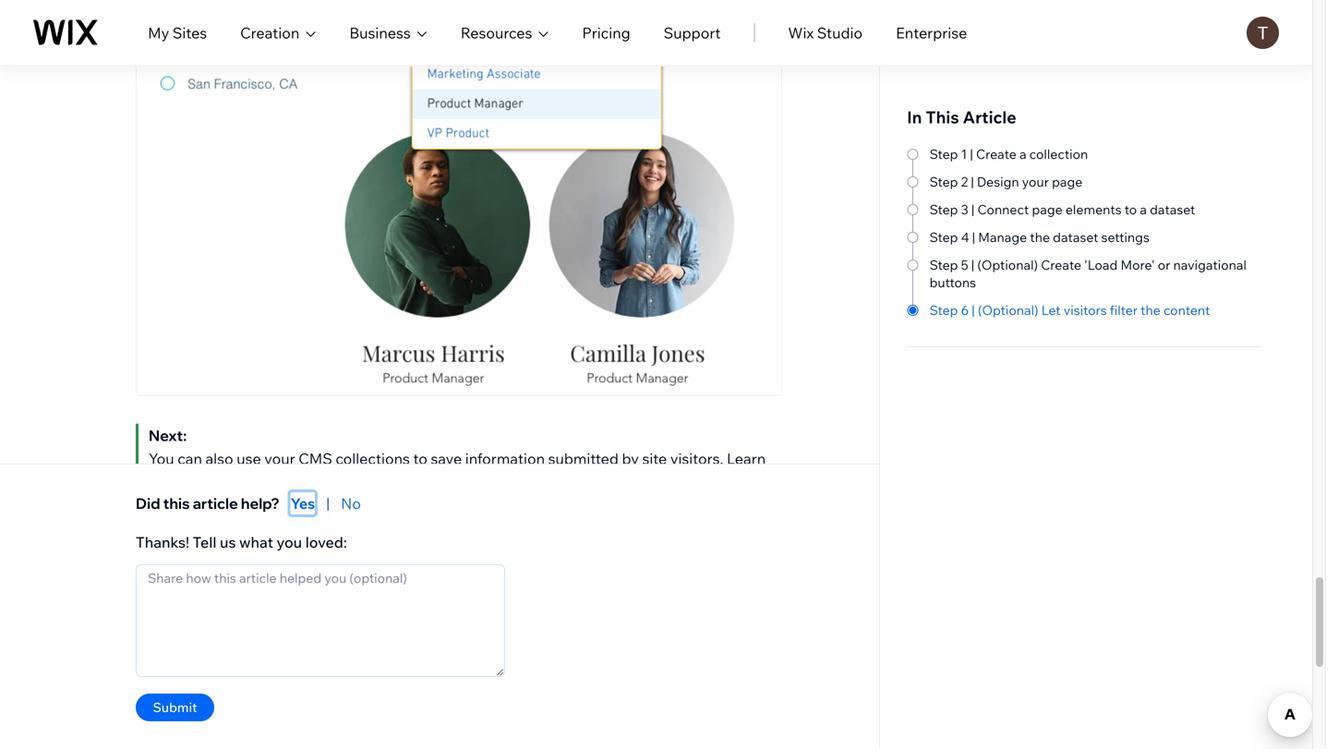Task type: vqa. For each thing, say whether or not it's contained in the screenshot.
THE 'ACCOUNT'
no



Task type: describe. For each thing, give the bounding box(es) containing it.
2 vertical spatial to
[[181, 472, 195, 490]]

connect
[[978, 201, 1029, 218]]

step for step 1 | create a collection
[[930, 146, 958, 162]]

pricing
[[582, 24, 631, 42]]

wix
[[788, 24, 814, 42]]

my sites link
[[148, 22, 207, 44]]

pricing link
[[582, 22, 631, 44]]

0 horizontal spatial elements
[[426, 472, 491, 490]]

1 vertical spatial the
[[1141, 302, 1161, 318]]

did
[[136, 494, 160, 513]]

cms
[[299, 449, 332, 468]]

content
[[1164, 302, 1210, 318]]

step for step 4 | manage the dataset settings
[[930, 229, 958, 245]]

0 horizontal spatial a
[[244, 472, 252, 490]]

2
[[961, 174, 968, 190]]

| for 3
[[972, 201, 975, 218]]

also
[[206, 449, 233, 468]]

submitted
[[548, 449, 619, 468]]

| for 6
[[972, 302, 975, 318]]

using
[[346, 472, 384, 490]]

in this article
[[907, 107, 1017, 127]]

studio
[[817, 24, 863, 42]]

settings
[[1102, 229, 1150, 245]]

you can also use your cms collections to save information submitted by site visitors. learn how to
[[149, 449, 766, 490]]

1 vertical spatial a
[[1140, 201, 1147, 218]]

help?
[[241, 494, 279, 513]]

in
[[907, 107, 922, 127]]

navigational
[[1174, 257, 1247, 273]]

you
[[149, 449, 174, 468]]

or
[[1158, 257, 1171, 273]]

yes button
[[291, 492, 315, 514]]

you
[[277, 533, 302, 551]]

can
[[178, 449, 202, 468]]

save
[[431, 449, 462, 468]]

set up a custom form using input elements
[[199, 472, 491, 490]]

step 6 | (optional) let visitors filter the content
[[930, 302, 1210, 318]]

resources button
[[461, 22, 549, 44]]

1 horizontal spatial dataset
[[1150, 201, 1196, 218]]

business
[[349, 24, 411, 42]]

sites
[[173, 24, 207, 42]]

Share how this article helped you (optional) text field
[[137, 565, 504, 676]]

thanks! tell us what you loved:
[[136, 533, 347, 551]]

this
[[926, 107, 959, 127]]

custom
[[256, 472, 307, 490]]

us
[[220, 533, 236, 551]]

step for step 2 | design your page
[[930, 174, 958, 190]]

collections
[[336, 449, 410, 468]]

set up a custom form using input elements link
[[199, 472, 491, 490]]

how
[[149, 472, 178, 490]]

set
[[199, 472, 220, 490]]

(optional) for let
[[978, 302, 1039, 318]]

| for 2
[[971, 174, 974, 190]]

this
[[163, 494, 190, 513]]

article
[[963, 107, 1017, 127]]

| for 4
[[972, 229, 976, 245]]

0 vertical spatial the
[[1030, 229, 1050, 245]]

step 1 | create a collection
[[930, 146, 1088, 162]]

0 vertical spatial page
[[1052, 174, 1083, 190]]

step for step 6 | (optional) let visitors filter the content
[[930, 302, 958, 318]]

resources
[[461, 24, 532, 42]]

article
[[193, 494, 238, 513]]

your for use
[[264, 449, 295, 468]]

step for step 3 | connect page elements to a dataset
[[930, 201, 958, 218]]



Task type: locate. For each thing, give the bounding box(es) containing it.
let
[[1042, 302, 1061, 318]]

2 (optional) from the top
[[978, 302, 1039, 318]]

step 3 | connect page elements to a dataset
[[930, 201, 1196, 218]]

1 horizontal spatial to
[[413, 449, 428, 468]]

a
[[1020, 146, 1027, 162], [1140, 201, 1147, 218], [244, 472, 252, 490]]

loved:
[[305, 533, 347, 551]]

| right 5
[[971, 257, 975, 273]]

learn
[[727, 449, 766, 468]]

enterprise link
[[896, 22, 967, 44]]

| down form
[[326, 494, 330, 513]]

what
[[239, 533, 273, 551]]

elements up settings
[[1066, 201, 1122, 218]]

page up step 4 | manage the dataset settings
[[1032, 201, 1063, 218]]

5
[[961, 257, 969, 273]]

3 step from the top
[[930, 201, 958, 218]]

1 horizontal spatial a
[[1020, 146, 1027, 162]]

0 vertical spatial create
[[976, 146, 1017, 162]]

creation button
[[240, 22, 316, 44]]

(optional) inside step 5 | (optional) create 'load more' or navigational buttons
[[978, 257, 1038, 273]]

create inside step 5 | (optional) create 'load more' or navigational buttons
[[1041, 257, 1082, 273]]

4
[[961, 229, 969, 245]]

0 horizontal spatial create
[[976, 146, 1017, 162]]

create
[[976, 146, 1017, 162], [1041, 257, 1082, 273]]

a up settings
[[1140, 201, 1147, 218]]

support
[[664, 24, 721, 42]]

a right up
[[244, 472, 252, 490]]

step left 4
[[930, 229, 958, 245]]

6
[[961, 302, 969, 318]]

1 vertical spatial your
[[264, 449, 295, 468]]

my sites
[[148, 24, 207, 42]]

to up settings
[[1125, 201, 1137, 218]]

1 vertical spatial to
[[413, 449, 428, 468]]

0 horizontal spatial your
[[264, 449, 295, 468]]

the right filter
[[1141, 302, 1161, 318]]

visitors.
[[670, 449, 724, 468]]

2 step from the top
[[930, 174, 958, 190]]

step left 6
[[930, 302, 958, 318]]

did this article help?
[[136, 494, 279, 513]]

form
[[310, 472, 343, 490]]

6 step from the top
[[930, 302, 958, 318]]

no
[[341, 494, 361, 513]]

step for step 5 | (optional) create 'load more' or navigational buttons
[[930, 257, 958, 273]]

a up step 2 | design your page at the top of page
[[1020, 146, 1027, 162]]

0 vertical spatial (optional)
[[978, 257, 1038, 273]]

2 horizontal spatial to
[[1125, 201, 1137, 218]]

thanks!
[[136, 533, 189, 551]]

1
[[961, 146, 967, 162]]

buttons
[[930, 274, 976, 290]]

elements down save
[[426, 472, 491, 490]]

(optional)
[[978, 257, 1038, 273], [978, 302, 1039, 318]]

page
[[1052, 174, 1083, 190], [1032, 201, 1063, 218]]

| right 4
[[972, 229, 976, 245]]

the down step 3 | connect page elements to a dataset
[[1030, 229, 1050, 245]]

step left 3
[[930, 201, 958, 218]]

1 horizontal spatial your
[[1022, 174, 1049, 190]]

to left save
[[413, 449, 428, 468]]

manage
[[978, 229, 1027, 245]]

3
[[961, 201, 969, 218]]

(optional) left "let"
[[978, 302, 1039, 318]]

site
[[642, 449, 667, 468]]

0 vertical spatial elements
[[1066, 201, 1122, 218]]

dataset
[[1150, 201, 1196, 218], [1053, 229, 1099, 245]]

your for design
[[1022, 174, 1049, 190]]

filter
[[1110, 302, 1138, 318]]

0 vertical spatial dataset
[[1150, 201, 1196, 218]]

(optional) down manage
[[978, 257, 1038, 273]]

create up design
[[976, 146, 1017, 162]]

my
[[148, 24, 169, 42]]

elements
[[1066, 201, 1122, 218], [426, 472, 491, 490]]

1 step from the top
[[930, 146, 958, 162]]

submit button
[[136, 694, 214, 721]]

yes
[[291, 494, 315, 513]]

page up step 3 | connect page elements to a dataset
[[1052, 174, 1083, 190]]

0 vertical spatial a
[[1020, 146, 1027, 162]]

| right 2
[[971, 174, 974, 190]]

no button
[[341, 492, 361, 514]]

1 vertical spatial elements
[[426, 472, 491, 490]]

| right 3
[[972, 201, 975, 218]]

to
[[1125, 201, 1137, 218], [413, 449, 428, 468], [181, 472, 195, 490]]

| for 5
[[971, 257, 975, 273]]

create down step 4 | manage the dataset settings
[[1041, 257, 1082, 273]]

0 vertical spatial to
[[1125, 201, 1137, 218]]

step up buttons
[[930, 257, 958, 273]]

step inside step 5 | (optional) create 'load more' or navigational buttons
[[930, 257, 958, 273]]

tell
[[193, 533, 217, 551]]

wix studio
[[788, 24, 863, 42]]

| for 1
[[970, 146, 973, 162]]

| right 6
[[972, 302, 975, 318]]

| right 1
[[970, 146, 973, 162]]

next:
[[149, 426, 187, 445]]

| inside step 5 | (optional) create 'load more' or navigational buttons
[[971, 257, 975, 273]]

step 2 | design your page
[[930, 174, 1083, 190]]

your up custom
[[264, 449, 295, 468]]

enterprise
[[896, 24, 967, 42]]

0 horizontal spatial dataset
[[1053, 229, 1099, 245]]

use
[[237, 449, 261, 468]]

(optional) for create
[[978, 257, 1038, 273]]

business button
[[349, 22, 427, 44]]

0 vertical spatial your
[[1022, 174, 1049, 190]]

input
[[387, 472, 423, 490]]

1 horizontal spatial elements
[[1066, 201, 1122, 218]]

more'
[[1121, 257, 1155, 273]]

your
[[1022, 174, 1049, 190], [264, 449, 295, 468]]

1 horizontal spatial the
[[1141, 302, 1161, 318]]

step
[[930, 146, 958, 162], [930, 174, 958, 190], [930, 201, 958, 218], [930, 229, 958, 245], [930, 257, 958, 273], [930, 302, 958, 318]]

1 vertical spatial create
[[1041, 257, 1082, 273]]

'load
[[1085, 257, 1118, 273]]

2 vertical spatial a
[[244, 472, 252, 490]]

1 vertical spatial (optional)
[[978, 302, 1039, 318]]

step 4 | manage the dataset settings
[[930, 229, 1150, 245]]

information
[[465, 449, 545, 468]]

step left 2
[[930, 174, 958, 190]]

submit
[[153, 699, 197, 715]]

wix studio link
[[788, 22, 863, 44]]

1 (optional) from the top
[[978, 257, 1038, 273]]

up
[[223, 472, 241, 490]]

1 vertical spatial dataset
[[1053, 229, 1099, 245]]

profile image image
[[1247, 17, 1279, 49]]

1 horizontal spatial create
[[1041, 257, 1082, 273]]

5 step from the top
[[930, 257, 958, 273]]

step left 1
[[930, 146, 958, 162]]

visitors
[[1064, 302, 1107, 318]]

step 5 | (optional) create 'load more' or navigational buttons
[[930, 257, 1247, 290]]

your inside the you can also use your cms collections to save information submitted by site visitors. learn how to
[[264, 449, 295, 468]]

your down collection at the top right
[[1022, 174, 1049, 190]]

design
[[977, 174, 1019, 190]]

creation
[[240, 24, 300, 42]]

|
[[970, 146, 973, 162], [971, 174, 974, 190], [972, 201, 975, 218], [972, 229, 976, 245], [971, 257, 975, 273], [972, 302, 975, 318], [326, 494, 330, 513]]

4 step from the top
[[930, 229, 958, 245]]

0 horizontal spatial the
[[1030, 229, 1050, 245]]

by
[[622, 449, 639, 468]]

the
[[1030, 229, 1050, 245], [1141, 302, 1161, 318]]

to left the set
[[181, 472, 195, 490]]

dataset down step 3 | connect page elements to a dataset
[[1053, 229, 1099, 245]]

1 vertical spatial page
[[1032, 201, 1063, 218]]

collection
[[1030, 146, 1088, 162]]

support link
[[664, 22, 721, 44]]

2 horizontal spatial a
[[1140, 201, 1147, 218]]

0 horizontal spatial to
[[181, 472, 195, 490]]

dataset up or
[[1150, 201, 1196, 218]]



